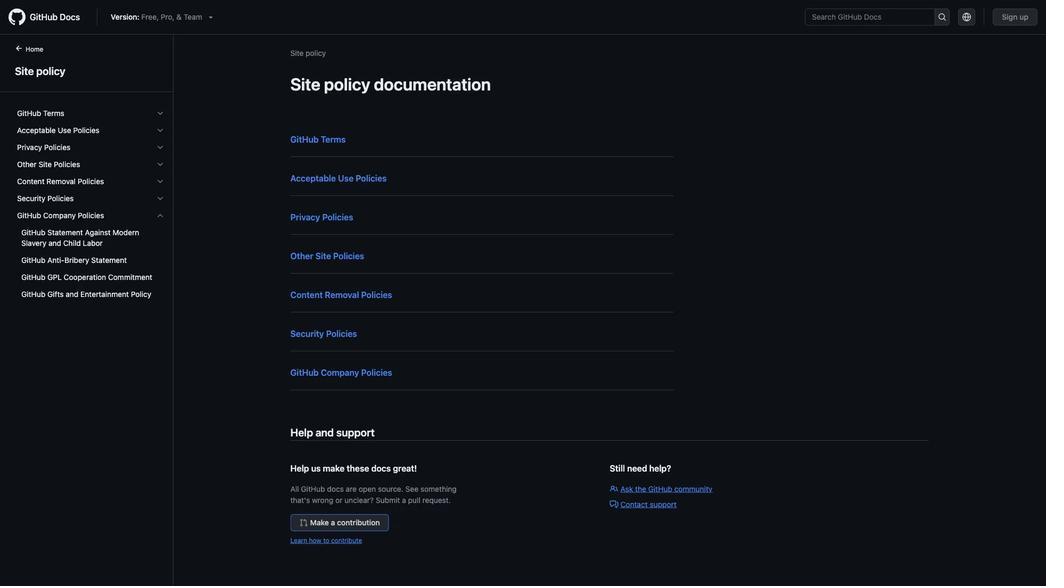 Task type: describe. For each thing, give the bounding box(es) containing it.
sign up link
[[993, 9, 1038, 26]]

security policies inside dropdown button
[[17, 194, 74, 203]]

up
[[1020, 13, 1029, 21]]

1 vertical spatial github terms
[[291, 134, 346, 145]]

ask the github community link
[[610, 485, 713, 493]]

1 vertical spatial content
[[291, 290, 323, 300]]

privacy policies link
[[291, 212, 353, 222]]

github company policies inside dropdown button
[[17, 211, 104, 220]]

pro,
[[161, 13, 174, 21]]

learn how to contribute
[[291, 537, 362, 544]]

github terms inside dropdown button
[[17, 109, 64, 118]]

1 horizontal spatial acceptable use policies
[[291, 173, 387, 183]]

site inside other site policies dropdown button
[[39, 160, 52, 169]]

site policy for the topmost site policy "link"
[[291, 48, 326, 57]]

site policy link inside 'element'
[[13, 63, 160, 79]]

use inside dropdown button
[[58, 126, 71, 135]]

the
[[635, 485, 647, 493]]

sc 9kayk9 0 image
[[156, 160, 165, 169]]

slavery
[[21, 239, 46, 248]]

anti-
[[47, 256, 64, 265]]

home
[[26, 45, 43, 53]]

open
[[359, 485, 376, 493]]

github anti-bribery statement
[[21, 256, 127, 265]]

1 horizontal spatial privacy
[[291, 212, 320, 222]]

labor
[[83, 239, 103, 248]]

learn how to contribute link
[[291, 537, 362, 544]]

documentation
[[374, 74, 491, 94]]

security inside dropdown button
[[17, 194, 45, 203]]

1 vertical spatial other site policies
[[291, 251, 364, 261]]

&
[[177, 13, 182, 21]]

acceptable use policies button
[[13, 122, 169, 139]]

sc 9kayk9 0 image for github terms
[[156, 109, 165, 118]]

submit
[[376, 496, 400, 505]]

great!
[[393, 464, 417, 474]]

github gpl cooperation commitment link
[[13, 269, 169, 286]]

sc 9kayk9 0 image for security policies
[[156, 194, 165, 203]]

entertainment
[[81, 290, 129, 299]]

github inside all github docs are open source. see something that's wrong or unclear? submit a pull request.
[[301, 485, 325, 493]]

acceptable use policies link
[[291, 173, 387, 183]]

github gifts and entertainment policy link
[[13, 286, 169, 303]]

2 horizontal spatial and
[[316, 426, 334, 439]]

1 vertical spatial removal
[[325, 290, 359, 300]]

0 horizontal spatial support
[[336, 426, 375, 439]]

cooperation
[[64, 273, 106, 282]]

0 vertical spatial docs
[[371, 464, 391, 474]]

make
[[310, 518, 329, 527]]

help for help and support
[[291, 426, 313, 439]]

pull
[[408, 496, 421, 505]]

security policies link
[[291, 329, 357, 339]]

gpl
[[47, 273, 62, 282]]

child
[[63, 239, 81, 248]]

request.
[[423, 496, 451, 505]]

ask
[[621, 485, 633, 493]]

still need help?
[[610, 464, 671, 474]]

privacy inside dropdown button
[[17, 143, 42, 152]]

contact
[[621, 500, 648, 509]]

unclear?
[[345, 496, 374, 505]]

make a contribution
[[310, 518, 380, 527]]

policy for site policy "link" inside the 'element'
[[36, 64, 65, 77]]

0 vertical spatial site policy link
[[291, 48, 326, 57]]

all github docs are open source. see something that's wrong or unclear? submit a pull request.
[[291, 485, 457, 505]]

help?
[[650, 464, 671, 474]]

team
[[184, 13, 202, 21]]

help and support
[[291, 426, 375, 439]]

github company policies link
[[291, 368, 392, 378]]

1 horizontal spatial statement
[[91, 256, 127, 265]]

and inside github statement against modern slavery and child labor
[[48, 239, 61, 248]]

policies inside dropdown button
[[73, 126, 100, 135]]

github docs link
[[9, 9, 88, 26]]

free,
[[141, 13, 159, 21]]

still
[[610, 464, 625, 474]]

make a contribution link
[[291, 514, 389, 532]]

1 horizontal spatial terms
[[321, 134, 346, 145]]

a inside "make a contribution" link
[[331, 518, 335, 527]]

need
[[627, 464, 647, 474]]

policy for the topmost site policy "link"
[[306, 48, 326, 57]]

contact support
[[621, 500, 677, 509]]

github inside github statement against modern slavery and child labor
[[21, 228, 45, 237]]

security policies button
[[13, 190, 169, 207]]

other site policies button
[[13, 156, 169, 173]]

community
[[675, 485, 713, 493]]

or
[[336, 496, 343, 505]]

bribery
[[64, 256, 89, 265]]

docs inside all github docs are open source. see something that's wrong or unclear? submit a pull request.
[[327, 485, 344, 493]]

1 vertical spatial security
[[291, 329, 324, 339]]

content removal policies button
[[13, 173, 169, 190]]



Task type: vqa. For each thing, say whether or not it's contained in the screenshot.
the leftmost Privacy Policies
yes



Task type: locate. For each thing, give the bounding box(es) containing it.
ask the github community
[[621, 485, 713, 493]]

0 horizontal spatial removal
[[47, 177, 76, 186]]

2 github company policies element from the top
[[9, 224, 173, 303]]

that's
[[291, 496, 310, 505]]

1 vertical spatial use
[[338, 173, 354, 183]]

github company policies up github statement against modern slavery and child labor
[[17, 211, 104, 220]]

modern
[[113, 228, 139, 237]]

sc 9kayk9 0 image inside security policies dropdown button
[[156, 194, 165, 203]]

other site policies link
[[291, 251, 364, 261]]

0 vertical spatial content
[[17, 177, 45, 186]]

and up anti-
[[48, 239, 61, 248]]

0 vertical spatial acceptable use policies
[[17, 126, 100, 135]]

site policy documentation
[[291, 74, 491, 94]]

docs
[[371, 464, 391, 474], [327, 485, 344, 493]]

1 horizontal spatial content removal policies
[[291, 290, 392, 300]]

1 vertical spatial a
[[331, 518, 335, 527]]

0 horizontal spatial site policy
[[15, 64, 65, 77]]

5 sc 9kayk9 0 image from the top
[[156, 194, 165, 203]]

0 vertical spatial github terms
[[17, 109, 64, 118]]

statement inside github statement against modern slavery and child labor
[[47, 228, 83, 237]]

help
[[291, 426, 313, 439], [291, 464, 309, 474]]

a inside all github docs are open source. see something that's wrong or unclear? submit a pull request.
[[402, 496, 406, 505]]

privacy policies down acceptable use policies dropdown button
[[17, 143, 70, 152]]

0 horizontal spatial content
[[17, 177, 45, 186]]

home link
[[11, 44, 60, 55]]

0 vertical spatial privacy policies
[[17, 143, 70, 152]]

sc 9kayk9 0 image for privacy policies
[[156, 143, 165, 152]]

1 vertical spatial privacy
[[291, 212, 320, 222]]

docs
[[60, 12, 80, 22]]

support down ask the github community link at the right bottom
[[650, 500, 677, 509]]

0 horizontal spatial statement
[[47, 228, 83, 237]]

github terms
[[17, 109, 64, 118], [291, 134, 346, 145]]

select language: current language is english image
[[963, 13, 972, 21]]

sc 9kayk9 0 image inside github terms dropdown button
[[156, 109, 165, 118]]

sign up
[[1002, 13, 1029, 21]]

acceptable use policies inside acceptable use policies dropdown button
[[17, 126, 100, 135]]

sign
[[1002, 13, 1018, 21]]

these
[[347, 464, 369, 474]]

1 horizontal spatial site policy link
[[291, 48, 326, 57]]

other site policies down privacy policies link
[[291, 251, 364, 261]]

docs up "source."
[[371, 464, 391, 474]]

privacy policies inside dropdown button
[[17, 143, 70, 152]]

use up privacy policies link
[[338, 173, 354, 183]]

1 horizontal spatial github company policies
[[291, 368, 392, 378]]

and right gifts
[[66, 290, 78, 299]]

sc 9kayk9 0 image inside github company policies dropdown button
[[156, 211, 165, 220]]

privacy policies button
[[13, 139, 169, 156]]

github terms button
[[13, 105, 169, 122]]

6 sc 9kayk9 0 image from the top
[[156, 211, 165, 220]]

1 horizontal spatial use
[[338, 173, 354, 183]]

acceptable
[[17, 126, 56, 135], [291, 173, 336, 183]]

1 horizontal spatial removal
[[325, 290, 359, 300]]

github statement against modern slavery and child labor link
[[13, 224, 169, 252]]

0 horizontal spatial company
[[43, 211, 76, 220]]

1 vertical spatial security policies
[[291, 329, 357, 339]]

a left pull
[[402, 496, 406, 505]]

1 vertical spatial github company policies
[[291, 368, 392, 378]]

content removal policies down the other site policies "link"
[[291, 290, 392, 300]]

removal inside dropdown button
[[47, 177, 76, 186]]

github terms link
[[291, 134, 346, 145]]

0 vertical spatial github company policies
[[17, 211, 104, 220]]

github terms up acceptable use policies dropdown button
[[17, 109, 64, 118]]

1 vertical spatial acceptable use policies
[[291, 173, 387, 183]]

company inside dropdown button
[[43, 211, 76, 220]]

how
[[309, 537, 322, 544]]

Search GitHub Docs search field
[[806, 9, 935, 25]]

1 vertical spatial support
[[650, 500, 677, 509]]

acceptable use policies up privacy policies link
[[291, 173, 387, 183]]

help left us
[[291, 464, 309, 474]]

sc 9kayk9 0 image inside 'privacy policies' dropdown button
[[156, 143, 165, 152]]

other site policies inside dropdown button
[[17, 160, 80, 169]]

sc 9kayk9 0 image for content removal policies
[[156, 177, 165, 186]]

content inside dropdown button
[[17, 177, 45, 186]]

something
[[421, 485, 457, 493]]

0 horizontal spatial privacy policies
[[17, 143, 70, 152]]

1 horizontal spatial other
[[291, 251, 314, 261]]

0 horizontal spatial github terms
[[17, 109, 64, 118]]

0 vertical spatial privacy
[[17, 143, 42, 152]]

content removal policies inside the content removal policies dropdown button
[[17, 177, 104, 186]]

company down security policies link
[[321, 368, 359, 378]]

github company policies element containing github company policies
[[9, 207, 173, 303]]

1 horizontal spatial acceptable
[[291, 173, 336, 183]]

help us make these docs great!
[[291, 464, 417, 474]]

0 horizontal spatial privacy
[[17, 143, 42, 152]]

1 horizontal spatial docs
[[371, 464, 391, 474]]

and up us
[[316, 426, 334, 439]]

1 vertical spatial other
[[291, 251, 314, 261]]

policies
[[73, 126, 100, 135], [44, 143, 70, 152], [54, 160, 80, 169], [356, 173, 387, 183], [78, 177, 104, 186], [47, 194, 74, 203], [78, 211, 104, 220], [322, 212, 353, 222], [333, 251, 364, 261], [361, 290, 392, 300], [326, 329, 357, 339], [361, 368, 392, 378]]

0 horizontal spatial security
[[17, 194, 45, 203]]

removal down other site policies dropdown button
[[47, 177, 76, 186]]

and
[[48, 239, 61, 248], [66, 290, 78, 299], [316, 426, 334, 439]]

github terms up acceptable use policies link
[[291, 134, 346, 145]]

sc 9kayk9 0 image inside acceptable use policies dropdown button
[[156, 126, 165, 135]]

us
[[311, 464, 321, 474]]

2 sc 9kayk9 0 image from the top
[[156, 126, 165, 135]]

0 vertical spatial acceptable
[[17, 126, 56, 135]]

0 vertical spatial a
[[402, 496, 406, 505]]

use down github terms dropdown button
[[58, 126, 71, 135]]

removal down the other site policies "link"
[[325, 290, 359, 300]]

learn
[[291, 537, 307, 544]]

github company policies element containing github statement against modern slavery and child labor
[[9, 224, 173, 303]]

0 horizontal spatial site policy link
[[13, 63, 160, 79]]

3 sc 9kayk9 0 image from the top
[[156, 143, 165, 152]]

acceptable inside dropdown button
[[17, 126, 56, 135]]

0 horizontal spatial terms
[[43, 109, 64, 118]]

github gifts and entertainment policy
[[21, 290, 151, 299]]

github inside 'link'
[[30, 12, 58, 22]]

statement up child
[[47, 228, 83, 237]]

1 horizontal spatial support
[[650, 500, 677, 509]]

other site policies down 'privacy policies' dropdown button
[[17, 160, 80, 169]]

0 horizontal spatial security policies
[[17, 194, 74, 203]]

other
[[17, 160, 37, 169], [291, 251, 314, 261]]

sc 9kayk9 0 image for acceptable use policies
[[156, 126, 165, 135]]

help up us
[[291, 426, 313, 439]]

1 horizontal spatial github terms
[[291, 134, 346, 145]]

site policy for site policy "link" inside the 'element'
[[15, 64, 65, 77]]

sc 9kayk9 0 image for github company policies
[[156, 211, 165, 220]]

1 vertical spatial content removal policies
[[291, 290, 392, 300]]

2 help from the top
[[291, 464, 309, 474]]

statement down labor
[[91, 256, 127, 265]]

1 help from the top
[[291, 426, 313, 439]]

github gpl cooperation commitment
[[21, 273, 152, 282]]

1 horizontal spatial company
[[321, 368, 359, 378]]

0 vertical spatial company
[[43, 211, 76, 220]]

0 horizontal spatial other site policies
[[17, 160, 80, 169]]

github company policies element
[[9, 207, 173, 303], [9, 224, 173, 303]]

github anti-bribery statement link
[[13, 252, 169, 269]]

0 vertical spatial removal
[[47, 177, 76, 186]]

github
[[30, 12, 58, 22], [17, 109, 41, 118], [291, 134, 319, 145], [17, 211, 41, 220], [21, 228, 45, 237], [21, 256, 45, 265], [21, 273, 45, 282], [21, 290, 45, 299], [291, 368, 319, 378], [301, 485, 325, 493], [649, 485, 673, 493]]

a right make
[[331, 518, 335, 527]]

to
[[323, 537, 329, 544]]

content removal policies link
[[291, 290, 392, 300]]

1 vertical spatial site policy
[[15, 64, 65, 77]]

1 vertical spatial acceptable
[[291, 173, 336, 183]]

security policies up github company policies "link"
[[291, 329, 357, 339]]

policy
[[131, 290, 151, 299]]

0 horizontal spatial other
[[17, 160, 37, 169]]

gifts
[[47, 290, 64, 299]]

0 horizontal spatial use
[[58, 126, 71, 135]]

1 horizontal spatial privacy policies
[[291, 212, 353, 222]]

sc 9kayk9 0 image inside the content removal policies dropdown button
[[156, 177, 165, 186]]

0 vertical spatial other site policies
[[17, 160, 80, 169]]

help for help us make these docs great!
[[291, 464, 309, 474]]

a
[[402, 496, 406, 505], [331, 518, 335, 527]]

privacy policies up the other site policies "link"
[[291, 212, 353, 222]]

terms up acceptable use policies link
[[321, 134, 346, 145]]

security
[[17, 194, 45, 203], [291, 329, 324, 339]]

terms inside dropdown button
[[43, 109, 64, 118]]

1 vertical spatial site policy link
[[13, 63, 160, 79]]

acceptable use policies down github terms dropdown button
[[17, 126, 100, 135]]

security up slavery
[[17, 194, 45, 203]]

0 vertical spatial help
[[291, 426, 313, 439]]

1 vertical spatial statement
[[91, 256, 127, 265]]

security policies up slavery
[[17, 194, 74, 203]]

privacy policies
[[17, 143, 70, 152], [291, 212, 353, 222]]

0 horizontal spatial acceptable use policies
[[17, 126, 100, 135]]

github company policies down security policies link
[[291, 368, 392, 378]]

1 github company policies element from the top
[[9, 207, 173, 303]]

1 horizontal spatial other site policies
[[291, 251, 364, 261]]

0 horizontal spatial a
[[331, 518, 335, 527]]

contact support link
[[610, 500, 677, 509]]

0 vertical spatial site policy
[[291, 48, 326, 57]]

security policies
[[17, 194, 74, 203], [291, 329, 357, 339]]

0 vertical spatial support
[[336, 426, 375, 439]]

version:
[[111, 13, 139, 21]]

0 vertical spatial other
[[17, 160, 37, 169]]

support up help us make these docs great!
[[336, 426, 375, 439]]

1 vertical spatial and
[[66, 290, 78, 299]]

1 horizontal spatial security policies
[[291, 329, 357, 339]]

0 vertical spatial statement
[[47, 228, 83, 237]]

1 sc 9kayk9 0 image from the top
[[156, 109, 165, 118]]

1 horizontal spatial security
[[291, 329, 324, 339]]

contribute
[[331, 537, 362, 544]]

github company policies
[[17, 211, 104, 220], [291, 368, 392, 378]]

make
[[323, 464, 345, 474]]

site
[[291, 48, 304, 57], [15, 64, 34, 77], [291, 74, 321, 94], [39, 160, 52, 169], [316, 251, 331, 261]]

github company policies button
[[13, 207, 169, 224]]

against
[[85, 228, 111, 237]]

company up child
[[43, 211, 76, 220]]

1 vertical spatial docs
[[327, 485, 344, 493]]

all
[[291, 485, 299, 493]]

see
[[406, 485, 419, 493]]

4 sc 9kayk9 0 image from the top
[[156, 177, 165, 186]]

1 vertical spatial company
[[321, 368, 359, 378]]

version: free, pro, & team
[[111, 13, 202, 21]]

commitment
[[108, 273, 152, 282]]

0 horizontal spatial and
[[48, 239, 61, 248]]

1 vertical spatial help
[[291, 464, 309, 474]]

content removal policies down other site policies dropdown button
[[17, 177, 104, 186]]

site policy element
[[0, 43, 174, 585]]

docs up or in the bottom left of the page
[[327, 485, 344, 493]]

other site policies
[[17, 160, 80, 169], [291, 251, 364, 261]]

sc 9kayk9 0 image
[[156, 109, 165, 118], [156, 126, 165, 135], [156, 143, 165, 152], [156, 177, 165, 186], [156, 194, 165, 203], [156, 211, 165, 220]]

1 vertical spatial privacy policies
[[291, 212, 353, 222]]

github docs
[[30, 12, 80, 22]]

0 horizontal spatial docs
[[327, 485, 344, 493]]

are
[[346, 485, 357, 493]]

1 horizontal spatial site policy
[[291, 48, 326, 57]]

github statement against modern slavery and child labor
[[21, 228, 139, 248]]

0 vertical spatial terms
[[43, 109, 64, 118]]

content removal policies
[[17, 177, 104, 186], [291, 290, 392, 300]]

0 vertical spatial security policies
[[17, 194, 74, 203]]

security up github company policies "link"
[[291, 329, 324, 339]]

site policy inside "link"
[[15, 64, 65, 77]]

search image
[[938, 13, 947, 21]]

0 vertical spatial use
[[58, 126, 71, 135]]

0 horizontal spatial github company policies
[[17, 211, 104, 220]]

other inside dropdown button
[[17, 160, 37, 169]]

2 vertical spatial and
[[316, 426, 334, 439]]

None search field
[[805, 9, 950, 26]]

1 vertical spatial terms
[[321, 134, 346, 145]]

terms up acceptable use policies dropdown button
[[43, 109, 64, 118]]

terms
[[43, 109, 64, 118], [321, 134, 346, 145]]

source.
[[378, 485, 404, 493]]

0 horizontal spatial acceptable
[[17, 126, 56, 135]]

policy inside "link"
[[36, 64, 65, 77]]

wrong
[[312, 496, 334, 505]]

1 horizontal spatial a
[[402, 496, 406, 505]]

statement
[[47, 228, 83, 237], [91, 256, 127, 265]]

triangle down image
[[207, 13, 215, 21]]

0 vertical spatial content removal policies
[[17, 177, 104, 186]]

0 horizontal spatial content removal policies
[[17, 177, 104, 186]]

0 vertical spatial security
[[17, 194, 45, 203]]

content
[[17, 177, 45, 186], [291, 290, 323, 300]]

1 horizontal spatial content
[[291, 290, 323, 300]]

contribution
[[337, 518, 380, 527]]

0 vertical spatial and
[[48, 239, 61, 248]]

1 horizontal spatial and
[[66, 290, 78, 299]]



